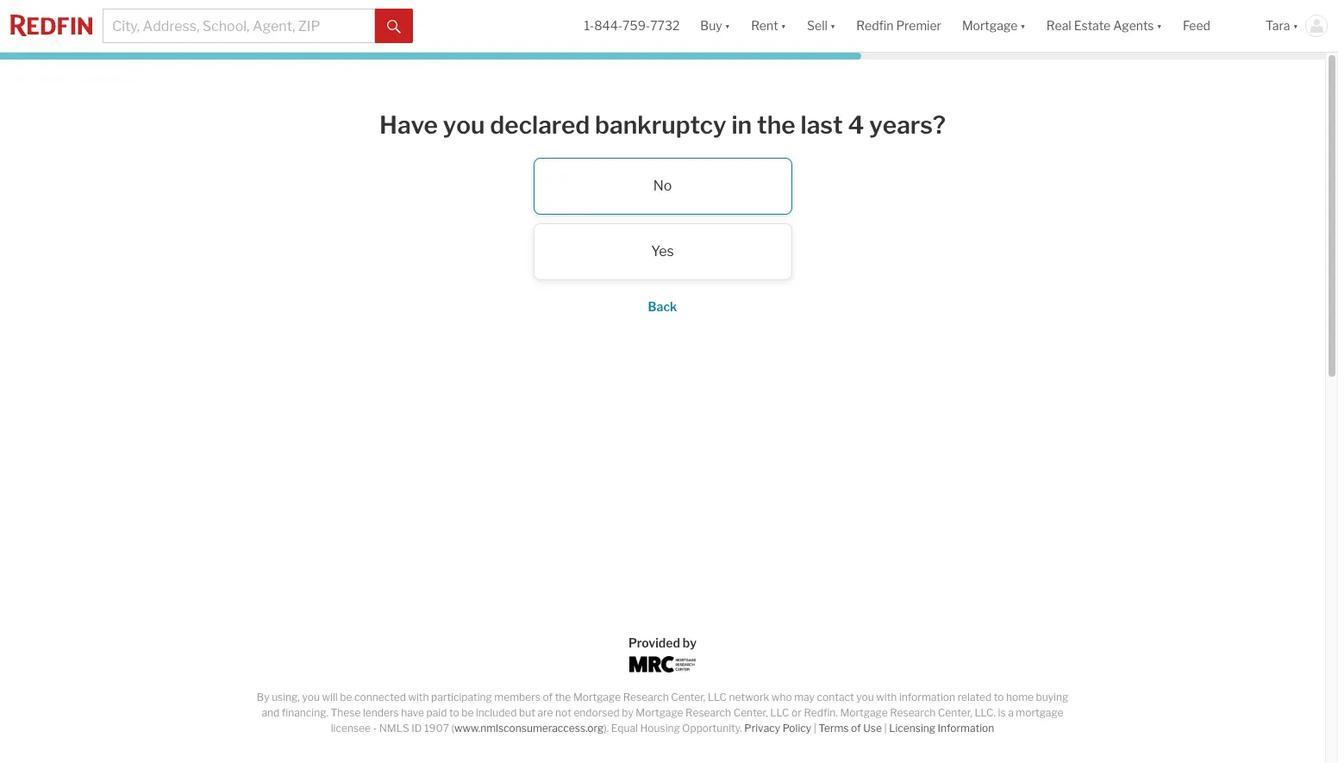 Task type: describe. For each thing, give the bounding box(es) containing it.
in
[[732, 110, 752, 140]]

1 horizontal spatial to
[[994, 691, 1004, 704]]

-
[[373, 722, 377, 735]]

licensing information link
[[889, 722, 995, 735]]

policy
[[783, 722, 812, 735]]

1 horizontal spatial you
[[443, 110, 485, 140]]

have you declared bankruptcy in the last 4 years? option group
[[318, 157, 1008, 280]]

these
[[331, 706, 361, 719]]

2 horizontal spatial you
[[857, 691, 874, 704]]

nmls
[[379, 722, 409, 735]]

0 horizontal spatial to
[[449, 706, 459, 719]]

real estate agents ▾ button
[[1037, 0, 1173, 52]]

sell ▾ button
[[797, 0, 846, 52]]

lenders
[[363, 706, 399, 719]]

▾ inside real estate agents ▾ link
[[1157, 18, 1163, 33]]

feed
[[1183, 18, 1211, 33]]

information
[[938, 722, 995, 735]]

1 with from the left
[[408, 691, 429, 704]]

0 horizontal spatial you
[[302, 691, 320, 704]]

▾ for mortgage ▾
[[1021, 18, 1026, 33]]

2 | from the left
[[884, 722, 887, 735]]

housing
[[640, 722, 680, 735]]

0 vertical spatial be
[[340, 691, 352, 704]]

real estate agents ▾
[[1047, 18, 1163, 33]]

and
[[262, 706, 280, 719]]

real
[[1047, 18, 1072, 33]]

7732
[[651, 18, 680, 33]]

provided by
[[629, 636, 697, 650]]

participating
[[431, 691, 492, 704]]

0 vertical spatial the
[[757, 110, 796, 140]]

▾ for tara ▾
[[1293, 18, 1299, 33]]

terms
[[819, 722, 849, 735]]

declared
[[490, 110, 590, 140]]

rent ▾
[[751, 18, 787, 33]]

licensee
[[331, 722, 371, 735]]

contact
[[817, 691, 854, 704]]

agents
[[1114, 18, 1155, 33]]

privacy
[[745, 722, 781, 735]]

0 horizontal spatial research
[[623, 691, 669, 704]]

endorsed
[[574, 706, 620, 719]]

1 vertical spatial be
[[462, 706, 474, 719]]

844-
[[595, 18, 623, 33]]

id
[[412, 722, 422, 735]]

mortgage ▾ button
[[952, 0, 1037, 52]]

tara ▾
[[1266, 18, 1299, 33]]

paid
[[427, 706, 447, 719]]

feed button
[[1173, 0, 1256, 52]]

1-844-759-7732
[[584, 18, 680, 33]]

llc.
[[975, 706, 996, 719]]

last
[[801, 110, 843, 140]]

buy ▾ button
[[690, 0, 741, 52]]

submit search image
[[387, 20, 401, 33]]

).
[[604, 722, 609, 735]]

rent ▾ button
[[751, 0, 787, 52]]

real estate agents ▾ link
[[1047, 0, 1163, 52]]

back
[[648, 299, 677, 314]]

bankruptcy
[[595, 110, 727, 140]]

759-
[[623, 18, 651, 33]]

sell ▾ button
[[807, 0, 836, 52]]

2 horizontal spatial research
[[890, 706, 936, 719]]

mortgage ▾
[[963, 18, 1026, 33]]

1-844-759-7732 link
[[584, 18, 680, 33]]

have you declared bankruptcy in the last 4 years?
[[380, 110, 946, 140]]

privacy policy link
[[745, 722, 812, 735]]

2 horizontal spatial center,
[[938, 706, 973, 719]]

terms of use link
[[819, 722, 882, 735]]

sell ▾
[[807, 18, 836, 33]]

yes
[[651, 243, 674, 259]]

the inside by using, you will be connected with participating members of the mortgage research center, llc network who may contact you with information related to home buying and financing. these lenders have paid to be included but are not endorsed by mortgage research center, llc or redfin. mortgage research center, llc. is a mortgage licensee - nmls id 1907 (
[[555, 691, 571, 704]]

www.nmlsconsumeraccess.org ). equal housing opportunity. privacy policy | terms of use | licensing information
[[454, 722, 995, 735]]

members
[[495, 691, 541, 704]]

1 horizontal spatial center,
[[734, 706, 768, 719]]

www.nmlsconsumeraccess.org
[[454, 722, 604, 735]]

by using, you will be connected with participating members of the mortgage research center, llc network who may contact you with information related to home buying and financing. these lenders have paid to be included but are not endorsed by mortgage research center, llc or redfin. mortgage research center, llc. is a mortgage licensee - nmls id 1907 (
[[257, 691, 1069, 735]]

equal
[[611, 722, 638, 735]]

a
[[1008, 706, 1014, 719]]

mortgage
[[1016, 706, 1064, 719]]



Task type: locate. For each thing, give the bounding box(es) containing it.
▾ for sell ▾
[[831, 18, 836, 33]]

are
[[538, 706, 553, 719]]

2 with from the left
[[877, 691, 897, 704]]

buy
[[701, 18, 723, 33]]

not
[[555, 706, 572, 719]]

1 horizontal spatial the
[[757, 110, 796, 140]]

llc
[[708, 691, 727, 704], [771, 706, 790, 719]]

estate
[[1074, 18, 1111, 33]]

mortgage ▾ button
[[963, 0, 1026, 52]]

buy ▾
[[701, 18, 731, 33]]

▾ right agents
[[1157, 18, 1163, 33]]

home
[[1007, 691, 1034, 704]]

1 vertical spatial the
[[555, 691, 571, 704]]

mortgage up housing
[[636, 706, 684, 719]]

0 horizontal spatial the
[[555, 691, 571, 704]]

4 ▾ from the left
[[1021, 18, 1026, 33]]

center, up opportunity.
[[671, 691, 706, 704]]

0 horizontal spatial of
[[543, 691, 553, 704]]

you right have at top left
[[443, 110, 485, 140]]

▾ right buy at the top right
[[725, 18, 731, 33]]

use
[[864, 722, 882, 735]]

▾ right rent
[[781, 18, 787, 33]]

provided
[[629, 636, 681, 650]]

1 horizontal spatial be
[[462, 706, 474, 719]]

1 horizontal spatial research
[[686, 706, 732, 719]]

you right contact
[[857, 691, 874, 704]]

by up equal at left bottom
[[622, 706, 634, 719]]

the up not
[[555, 691, 571, 704]]

research up 'licensing' at the right bottom of the page
[[890, 706, 936, 719]]

by
[[683, 636, 697, 650], [622, 706, 634, 719]]

1 horizontal spatial |
[[884, 722, 887, 735]]

may
[[795, 691, 815, 704]]

premier
[[897, 18, 942, 33]]

information
[[900, 691, 956, 704]]

1 horizontal spatial by
[[683, 636, 697, 650]]

with
[[408, 691, 429, 704], [877, 691, 897, 704]]

center,
[[671, 691, 706, 704], [734, 706, 768, 719], [938, 706, 973, 719]]

mortgage research center image
[[629, 656, 696, 673]]

▾ for rent ▾
[[781, 18, 787, 33]]

5 ▾ from the left
[[1157, 18, 1163, 33]]

of
[[543, 691, 553, 704], [851, 722, 861, 735]]

to
[[994, 691, 1004, 704], [449, 706, 459, 719]]

▾ for buy ▾
[[725, 18, 731, 33]]

1 | from the left
[[814, 722, 817, 735]]

|
[[814, 722, 817, 735], [884, 722, 887, 735]]

who
[[772, 691, 792, 704]]

back button
[[648, 299, 677, 314]]

research
[[623, 691, 669, 704], [686, 706, 732, 719], [890, 706, 936, 719]]

City, Address, School, Agent, ZIP search field
[[103, 9, 375, 43]]

2 ▾ from the left
[[781, 18, 787, 33]]

mortgage left real
[[963, 18, 1018, 33]]

0 vertical spatial of
[[543, 691, 553, 704]]

0 horizontal spatial be
[[340, 691, 352, 704]]

(
[[451, 722, 454, 735]]

1 horizontal spatial llc
[[771, 706, 790, 719]]

to up is
[[994, 691, 1004, 704]]

▾
[[725, 18, 731, 33], [781, 18, 787, 33], [831, 18, 836, 33], [1021, 18, 1026, 33], [1157, 18, 1163, 33], [1293, 18, 1299, 33]]

mortgage inside dropdown button
[[963, 18, 1018, 33]]

▾ inside mortgage ▾ dropdown button
[[1021, 18, 1026, 33]]

0 horizontal spatial llc
[[708, 691, 727, 704]]

redfin
[[857, 18, 894, 33]]

1 vertical spatial of
[[851, 722, 861, 735]]

tara
[[1266, 18, 1291, 33]]

no
[[654, 177, 672, 194]]

0 vertical spatial llc
[[708, 691, 727, 704]]

1 vertical spatial llc
[[771, 706, 790, 719]]

using,
[[272, 691, 300, 704]]

0 horizontal spatial |
[[814, 722, 817, 735]]

the right in
[[757, 110, 796, 140]]

to up the (
[[449, 706, 459, 719]]

▾ inside buy ▾ dropdown button
[[725, 18, 731, 33]]

llc up privacy policy link
[[771, 706, 790, 719]]

1 vertical spatial by
[[622, 706, 634, 719]]

0 vertical spatial by
[[683, 636, 697, 650]]

www.nmlsconsumeraccess.org link
[[454, 722, 604, 735]]

3 ▾ from the left
[[831, 18, 836, 33]]

| right use
[[884, 722, 887, 735]]

with up have
[[408, 691, 429, 704]]

center, down the network
[[734, 706, 768, 719]]

related
[[958, 691, 992, 704]]

you up financing.
[[302, 691, 320, 704]]

1-
[[584, 18, 595, 33]]

llc up opportunity.
[[708, 691, 727, 704]]

1907
[[424, 722, 449, 735]]

0 horizontal spatial with
[[408, 691, 429, 704]]

by inside by using, you will be connected with participating members of the mortgage research center, llc network who may contact you with information related to home buying and financing. these lenders have paid to be included but are not endorsed by mortgage research center, llc or redfin. mortgage research center, llc. is a mortgage licensee - nmls id 1907 (
[[622, 706, 634, 719]]

| down 'redfin.'
[[814, 722, 817, 735]]

research up opportunity.
[[686, 706, 732, 719]]

rent ▾ button
[[741, 0, 797, 52]]

0 horizontal spatial center,
[[671, 691, 706, 704]]

have
[[401, 706, 424, 719]]

buy ▾ button
[[701, 0, 731, 52]]

buying
[[1036, 691, 1069, 704]]

rent
[[751, 18, 779, 33]]

of left use
[[851, 722, 861, 735]]

1 vertical spatial to
[[449, 706, 459, 719]]

of inside by using, you will be connected with participating members of the mortgage research center, llc network who may contact you with information related to home buying and financing. these lenders have paid to be included but are not endorsed by mortgage research center, llc or redfin. mortgage research center, llc. is a mortgage licensee - nmls id 1907 (
[[543, 691, 553, 704]]

be
[[340, 691, 352, 704], [462, 706, 474, 719]]

will
[[322, 691, 338, 704]]

4 years?
[[848, 110, 946, 140]]

opportunity.
[[683, 722, 742, 735]]

have
[[380, 110, 438, 140]]

▾ right tara
[[1293, 18, 1299, 33]]

▾ inside sell ▾ dropdown button
[[831, 18, 836, 33]]

redfin premier
[[857, 18, 942, 33]]

network
[[729, 691, 770, 704]]

included
[[476, 706, 517, 719]]

▾ left real
[[1021, 18, 1026, 33]]

redfin.
[[804, 706, 838, 719]]

0 horizontal spatial by
[[622, 706, 634, 719]]

be up "these"
[[340, 691, 352, 704]]

center, up information
[[938, 706, 973, 719]]

be down participating
[[462, 706, 474, 719]]

the
[[757, 110, 796, 140], [555, 691, 571, 704]]

with up use
[[877, 691, 897, 704]]

financing.
[[282, 706, 329, 719]]

mortgage up use
[[840, 706, 888, 719]]

but
[[519, 706, 536, 719]]

is
[[998, 706, 1006, 719]]

redfin premier button
[[846, 0, 952, 52]]

or
[[792, 706, 802, 719]]

of for members
[[543, 691, 553, 704]]

you
[[443, 110, 485, 140], [302, 691, 320, 704], [857, 691, 874, 704]]

research up housing
[[623, 691, 669, 704]]

by up the "mortgage research center" image
[[683, 636, 697, 650]]

1 ▾ from the left
[[725, 18, 731, 33]]

1 horizontal spatial with
[[877, 691, 897, 704]]

▾ right 'sell'
[[831, 18, 836, 33]]

licensing
[[889, 722, 936, 735]]

▾ inside rent ▾ dropdown button
[[781, 18, 787, 33]]

of for terms
[[851, 722, 861, 735]]

1 horizontal spatial of
[[851, 722, 861, 735]]

mortgage
[[963, 18, 1018, 33], [574, 691, 621, 704], [636, 706, 684, 719], [840, 706, 888, 719]]

mortgage up endorsed
[[574, 691, 621, 704]]

0 vertical spatial to
[[994, 691, 1004, 704]]

sell
[[807, 18, 828, 33]]

connected
[[355, 691, 406, 704]]

of up are
[[543, 691, 553, 704]]

6 ▾ from the left
[[1293, 18, 1299, 33]]

by
[[257, 691, 270, 704]]



Task type: vqa. For each thing, say whether or not it's contained in the screenshot.
'1-'
yes



